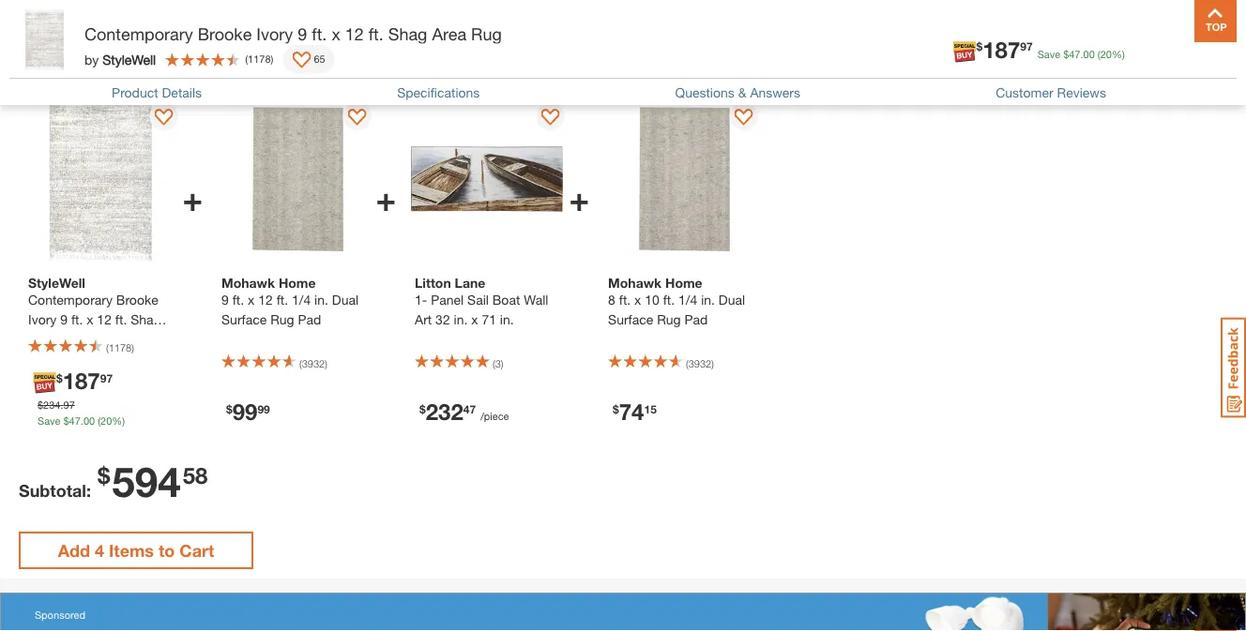 Task type: locate. For each thing, give the bounding box(es) containing it.
)
[[271, 53, 274, 65], [325, 358, 328, 370], [501, 358, 504, 370], [712, 358, 714, 370]]

2 horizontal spatial +
[[569, 178, 590, 218]]

display image for 99
[[348, 109, 367, 128]]

x
[[332, 23, 341, 44], [248, 292, 255, 308], [635, 292, 642, 308], [472, 312, 478, 328]]

%) inside $ 234 . 97 save $ 47 . 00 ( 20 %)
[[112, 415, 125, 427]]

2 horizontal spatial rug
[[657, 312, 681, 328]]

1 vertical spatial 97
[[100, 372, 113, 385]]

0 vertical spatial $ 187 97
[[977, 36, 1033, 62]]

3 select from the left
[[436, 73, 472, 88]]

1 vertical spatial .
[[61, 399, 63, 412]]

1 horizontal spatial home
[[666, 275, 703, 291]]

in.
[[315, 292, 329, 308], [702, 292, 715, 308], [454, 312, 468, 328], [500, 312, 514, 328]]

1 horizontal spatial surface
[[609, 312, 654, 328]]

dual right 10
[[719, 292, 746, 308]]

1 horizontal spatial 187
[[983, 36, 1021, 62]]

dual for 99
[[332, 292, 359, 308]]

1 horizontal spatial 97
[[100, 372, 113, 385]]

1 surface from the left
[[222, 312, 267, 328]]

47 up reviews on the right
[[1070, 48, 1081, 60]]

panel
[[431, 292, 464, 308]]

$
[[977, 40, 983, 53], [1064, 48, 1070, 60], [56, 372, 63, 385], [38, 399, 43, 412], [226, 403, 233, 416], [420, 403, 426, 416], [613, 403, 620, 416], [63, 415, 69, 427], [98, 462, 110, 489]]

pad inside mohawk home 8 ft. x 10 ft. 1/4 in. dual surface rug pad
[[685, 312, 708, 328]]

this
[[129, 74, 150, 86]]

mohawk for 99
[[222, 275, 275, 291]]

questions & answers button
[[676, 85, 801, 101], [676, 85, 801, 101]]

) for /piece
[[501, 358, 504, 370]]

x inside litton lane 1- panel sail boat wall art 32 in. x 71 in.
[[472, 312, 478, 328]]

1 vertical spatial 12
[[258, 292, 273, 308]]

mohawk inside mohawk home 8 ft. x 10 ft. 1/4 in. dual surface rug pad
[[609, 275, 662, 291]]

select inside the 3 / 4 "group"
[[436, 73, 472, 88]]

74
[[620, 399, 645, 425]]

71
[[482, 312, 497, 328]]

( up subtotal: $ 594 58
[[98, 415, 101, 427]]

$ 187 97 for $
[[977, 36, 1033, 62]]

surface inside mohawk home 9 ft. x 12 ft. 1/4 in. dual surface rug pad
[[222, 312, 267, 328]]

lane
[[455, 275, 486, 291]]

1 horizontal spatial 20
[[1101, 48, 1113, 60]]

00 inside $ 234 . 97 save $ 47 . 00 ( 20 %)
[[83, 415, 95, 427]]

surface for 74
[[609, 312, 654, 328]]

0 horizontal spatial 12
[[258, 292, 273, 308]]

1/4 inside mohawk home 9 ft. x 12 ft. 1/4 in. dual surface rug pad
[[292, 292, 311, 308]]

rug
[[471, 23, 502, 44], [271, 312, 294, 328], [657, 312, 681, 328]]

58
[[183, 462, 208, 489]]

2 vertical spatial .
[[81, 415, 83, 427]]

customer reviews
[[996, 85, 1107, 101]]

65
[[314, 53, 325, 65]]

display image inside 65 dropdown button
[[292, 52, 311, 70]]

3932 inside 2 / 4 "group"
[[302, 358, 325, 370]]

) down mohawk home 9 ft. x 12 ft. 1/4 in. dual surface rug pad
[[325, 358, 328, 370]]

0 horizontal spatial 187
[[63, 368, 100, 394]]

97 up customer
[[1021, 40, 1033, 53]]

) inside 4 / 4 group
[[712, 358, 714, 370]]

2 vertical spatial 97
[[63, 399, 75, 412]]

2 horizontal spatial .
[[1081, 48, 1084, 60]]

select inside 1 / 4 group
[[49, 73, 86, 88]]

2 mohawk from the left
[[609, 275, 662, 291]]

select inside 2 / 4 "group"
[[242, 73, 279, 88]]

. up subtotal:
[[61, 399, 63, 412]]

surface up $ 99 99
[[222, 312, 267, 328]]

1/4 inside mohawk home 8 ft. x 10 ft. 1/4 in. dual surface rug pad
[[679, 292, 698, 308]]

contemporary brooke ivory 9 ft. x 12 ft. shag area rug
[[85, 23, 502, 44]]

) down mohawk home 8 ft. x 10 ft. 1/4 in. dual surface rug pad
[[712, 358, 714, 370]]

(
[[1098, 48, 1101, 60], [245, 53, 248, 65], [300, 358, 302, 370], [493, 358, 496, 370], [686, 358, 689, 370], [98, 415, 101, 427]]

47
[[1070, 48, 1081, 60], [464, 403, 476, 416], [69, 415, 81, 427]]

2 select from the left
[[242, 73, 279, 88]]

3
[[496, 358, 501, 370]]

0 horizontal spatial 3932
[[302, 358, 325, 370]]

0 horizontal spatial $ 187 97
[[56, 368, 113, 394]]

pad inside mohawk home 9 ft. x 12 ft. 1/4 in. dual surface rug pad
[[298, 312, 321, 328]]

rug for 74
[[657, 312, 681, 328]]

0 horizontal spatial 00
[[83, 415, 95, 427]]

0 horizontal spatial home
[[279, 275, 316, 291]]

specifications
[[397, 85, 480, 101]]

20
[[1101, 48, 1113, 60], [101, 415, 112, 427]]

99
[[233, 399, 258, 425], [258, 403, 270, 416]]

0 horizontal spatial pad
[[298, 312, 321, 328]]

0 horizontal spatial %)
[[112, 415, 125, 427]]

0 horizontal spatial surface
[[222, 312, 267, 328]]

$ 187 97 up $ 234 . 97 save $ 47 . 00 ( 20 %)
[[56, 368, 113, 394]]

2 + from the left
[[376, 178, 396, 218]]

%)
[[1113, 48, 1126, 60], [112, 415, 125, 427]]

mohawk inside mohawk home 9 ft. x 12 ft. 1/4 in. dual surface rug pad
[[222, 275, 275, 291]]

rug inside mohawk home 8 ft. x 10 ft. 1/4 in. dual surface rug pad
[[657, 312, 681, 328]]

( down mohawk home 9 ft. x 12 ft. 1/4 in. dual surface rug pad
[[300, 358, 302, 370]]

2 horizontal spatial 97
[[1021, 40, 1033, 53]]

0 vertical spatial .
[[1081, 48, 1084, 60]]

187
[[983, 36, 1021, 62], [63, 368, 100, 394]]

00
[[1084, 48, 1096, 60], [83, 415, 95, 427]]

display image
[[292, 52, 311, 70], [348, 109, 367, 128], [541, 109, 560, 128], [735, 109, 754, 128]]

3932 inside 4 / 4 group
[[689, 358, 712, 370]]

97 inside $ 234 . 97 save $ 47 . 00 ( 20 %)
[[63, 399, 75, 412]]

1 ( 3932 ) from the left
[[300, 358, 328, 370]]

0 horizontal spatial 1/4
[[292, 292, 311, 308]]

+ for /piece
[[569, 178, 590, 218]]

$ 187 97
[[977, 36, 1033, 62], [56, 368, 113, 394]]

) inside the 3 / 4 "group"
[[501, 358, 504, 370]]

1 horizontal spatial .
[[81, 415, 83, 427]]

( 1178 )
[[245, 53, 274, 65]]

0 horizontal spatial 20
[[101, 415, 112, 427]]

0 vertical spatial 97
[[1021, 40, 1033, 53]]

2 horizontal spatial 47
[[1070, 48, 1081, 60]]

0 horizontal spatial 47
[[69, 415, 81, 427]]

( inside 2 / 4 "group"
[[300, 358, 302, 370]]

select
[[49, 73, 86, 88], [242, 73, 279, 88], [436, 73, 472, 88], [629, 73, 666, 88]]

1 vertical spatial 00
[[83, 415, 95, 427]]

product details button
[[112, 85, 202, 101], [112, 85, 202, 101]]

2 surface from the left
[[609, 312, 654, 328]]

1 / 4 group
[[19, 60, 203, 452]]

save
[[1038, 48, 1061, 60], [38, 415, 61, 427]]

surface down 8
[[609, 312, 654, 328]]

12
[[345, 23, 364, 44], [258, 292, 273, 308]]

select down ( 1178 )
[[242, 73, 279, 88]]

specifications button
[[397, 85, 480, 101], [397, 85, 480, 101]]

home inside mohawk home 8 ft. x 10 ft. 1/4 in. dual surface rug pad
[[666, 275, 703, 291]]

x inside mohawk home 8 ft. x 10 ft. 1/4 in. dual surface rug pad
[[635, 292, 642, 308]]

3932 down mohawk home 8 ft. x 10 ft. 1/4 in. dual surface rug pad
[[689, 358, 712, 370]]

select for 99
[[242, 73, 279, 88]]

dual left 1-
[[332, 292, 359, 308]]

) for 99
[[325, 358, 328, 370]]

( 3932 ) for 74
[[686, 358, 714, 370]]

1 home from the left
[[279, 275, 316, 291]]

2 ( 3932 ) from the left
[[686, 358, 714, 370]]

select down area
[[436, 73, 472, 88]]

surface
[[222, 312, 267, 328], [609, 312, 654, 328]]

( up reviews on the right
[[1098, 48, 1101, 60]]

1 pad from the left
[[298, 312, 321, 328]]

1 horizontal spatial mohawk
[[609, 275, 662, 291]]

1 horizontal spatial 12
[[345, 23, 364, 44]]

$ 187 97 inside 1 / 4 group
[[56, 368, 113, 394]]

1 horizontal spatial 47
[[464, 403, 476, 416]]

$ inside $ 74 15
[[613, 403, 620, 416]]

save up customer reviews
[[1038, 48, 1061, 60]]

0 vertical spatial 00
[[1084, 48, 1096, 60]]

dual for 74
[[719, 292, 746, 308]]

3 / 4 group
[[406, 60, 590, 452]]

0 horizontal spatial +
[[183, 178, 203, 218]]

0 vertical spatial 187
[[983, 36, 1021, 62]]

0 horizontal spatial rug
[[271, 312, 294, 328]]

by
[[85, 51, 99, 67]]

97 for .
[[1021, 40, 1033, 53]]

stylewell
[[103, 51, 156, 67]]

1-
[[415, 292, 428, 308]]

97 up $ 234 . 97 save $ 47 . 00 ( 20 %)
[[100, 372, 113, 385]]

1 3932 from the left
[[302, 358, 325, 370]]

1 vertical spatial 9
[[222, 292, 229, 308]]

3932
[[302, 358, 325, 370], [689, 358, 712, 370]]

1 + from the left
[[183, 178, 203, 218]]

1 1/4 from the left
[[292, 292, 311, 308]]

1 horizontal spatial dual
[[719, 292, 746, 308]]

0 vertical spatial 9
[[298, 23, 307, 44]]

3 + from the left
[[569, 178, 590, 218]]

. up subtotal: $ 594 58
[[81, 415, 83, 427]]

2 / 4 group
[[212, 60, 396, 452]]

2 3932 from the left
[[689, 358, 712, 370]]

47 inside $ 234 . 97 save $ 47 . 00 ( 20 %)
[[69, 415, 81, 427]]

1178
[[248, 53, 271, 65]]

ft.
[[312, 23, 327, 44], [369, 23, 384, 44], [233, 292, 244, 308], [277, 292, 288, 308], [619, 292, 631, 308], [664, 292, 675, 308]]

select down the by
[[49, 73, 86, 88]]

2 pad from the left
[[685, 312, 708, 328]]

save down 234
[[38, 415, 61, 427]]

$ 187 97 for save
[[56, 368, 113, 394]]

.
[[1081, 48, 1084, 60], [61, 399, 63, 412], [81, 415, 83, 427]]

( inside $ 234 . 97 save $ 47 . 00 ( 20 %)
[[98, 415, 101, 427]]

1 horizontal spatial 00
[[1084, 48, 1096, 60]]

home for 74
[[666, 275, 703, 291]]

20 up reviews on the right
[[1101, 48, 1113, 60]]

$ 99 99
[[226, 399, 270, 425]]

187 up customer
[[983, 36, 1021, 62]]

x inside mohawk home 9 ft. x 12 ft. 1/4 in. dual surface rug pad
[[248, 292, 255, 308]]

1 horizontal spatial ( 3932 )
[[686, 358, 714, 370]]

1 select from the left
[[49, 73, 86, 88]]

1 horizontal spatial 9
[[298, 23, 307, 44]]

pad for 74
[[685, 312, 708, 328]]

97 right 234
[[63, 399, 75, 412]]

15
[[645, 403, 657, 416]]

187 inside 1 / 4 group
[[63, 368, 100, 394]]

0 horizontal spatial mohawk
[[222, 275, 275, 291]]

1 horizontal spatial 1/4
[[679, 292, 698, 308]]

1 vertical spatial 20
[[101, 415, 112, 427]]

20 inside $ 234 . 97 save $ 47 . 00 ( 20 %)
[[101, 415, 112, 427]]

home inside mohawk home 9 ft. x 12 ft. 1/4 in. dual surface rug pad
[[279, 275, 316, 291]]

00 up reviews on the right
[[1084, 48, 1096, 60]]

display image
[[154, 109, 173, 128]]

1/4
[[292, 292, 311, 308], [679, 292, 698, 308]]

+
[[183, 178, 203, 218], [376, 178, 396, 218], [569, 178, 590, 218]]

1 horizontal spatial pad
[[685, 312, 708, 328]]

questions & answers
[[676, 85, 801, 101]]

$ 187 97 up customer
[[977, 36, 1033, 62]]

rug inside mohawk home 9 ft. x 12 ft. 1/4 in. dual surface rug pad
[[271, 312, 294, 328]]

0 horizontal spatial dual
[[332, 292, 359, 308]]

47 inside $ 232 47 /piece
[[464, 403, 476, 416]]

4 / 4 group
[[599, 60, 783, 452]]

20 up subtotal: $ 594 58
[[101, 415, 112, 427]]

0 horizontal spatial 97
[[63, 399, 75, 412]]

art
[[415, 312, 432, 328]]

00 up subtotal: $ 594 58
[[83, 415, 95, 427]]

( 3932 )
[[300, 358, 328, 370], [686, 358, 714, 370]]

select inside 4 / 4 group
[[629, 73, 666, 88]]

1 vertical spatial $ 187 97
[[56, 368, 113, 394]]

10
[[645, 292, 660, 308]]

subtotal:
[[19, 481, 91, 501]]

187 for $
[[983, 36, 1021, 62]]

dual
[[332, 292, 359, 308], [719, 292, 746, 308]]

subtotal: $ 594 58
[[19, 457, 208, 506]]

surface inside mohawk home 8 ft. x 10 ft. 1/4 in. dual surface rug pad
[[609, 312, 654, 328]]

0 vertical spatial %)
[[1113, 48, 1126, 60]]

customer reviews button
[[996, 85, 1107, 101], [996, 85, 1107, 101]]

sail
[[468, 292, 489, 308]]

1 dual from the left
[[332, 292, 359, 308]]

to
[[159, 541, 175, 561]]

( 3932 ) down mohawk home 8 ft. x 10 ft. 1/4 in. dual surface rug pad
[[686, 358, 714, 370]]

1 vertical spatial 187
[[63, 368, 100, 394]]

home
[[279, 275, 316, 291], [666, 275, 703, 291]]

select left questions
[[629, 73, 666, 88]]

pad
[[298, 312, 321, 328], [685, 312, 708, 328]]

surface for 99
[[222, 312, 267, 328]]

) up "/piece"
[[501, 358, 504, 370]]

0 horizontal spatial ( 3932 )
[[300, 358, 328, 370]]

top button
[[1195, 0, 1238, 42]]

( down 71 on the left
[[493, 358, 496, 370]]

9
[[298, 23, 307, 44], [222, 292, 229, 308]]

( 3932 ) inside 2 / 4 "group"
[[300, 358, 328, 370]]

0 horizontal spatial 9
[[222, 292, 229, 308]]

add
[[58, 541, 90, 561]]

( 3932 ) inside 4 / 4 group
[[686, 358, 714, 370]]

( 3932 ) down mohawk home 9 ft. x 12 ft. 1/4 in. dual surface rug pad
[[300, 358, 328, 370]]

97
[[1021, 40, 1033, 53], [100, 372, 113, 385], [63, 399, 75, 412]]

47 left "/piece"
[[464, 403, 476, 416]]

questions
[[676, 85, 735, 101]]

0 vertical spatial save
[[1038, 48, 1061, 60]]

2 dual from the left
[[719, 292, 746, 308]]

1 vertical spatial save
[[38, 415, 61, 427]]

187 up $ 234 . 97 save $ 47 . 00 ( 20 %)
[[63, 368, 100, 394]]

home for 99
[[279, 275, 316, 291]]

47 up subtotal: $ 594 58
[[69, 415, 81, 427]]

1 vertical spatial %)
[[112, 415, 125, 427]]

1 horizontal spatial +
[[376, 178, 396, 218]]

) inside 2 / 4 "group"
[[325, 358, 328, 370]]

1 horizontal spatial 3932
[[689, 358, 712, 370]]

details
[[162, 85, 202, 101]]

+ inside 2 / 4 "group"
[[376, 178, 396, 218]]

contemporary
[[85, 23, 193, 44]]

1 horizontal spatial $ 187 97
[[977, 36, 1033, 62]]

mohawk
[[222, 275, 275, 291], [609, 275, 662, 291]]

3932 for 74
[[689, 358, 712, 370]]

594
[[112, 457, 181, 506]]

4 select from the left
[[629, 73, 666, 88]]

0 vertical spatial 12
[[345, 23, 364, 44]]

65 button
[[283, 45, 335, 73]]

2 home from the left
[[666, 275, 703, 291]]

$ 74 15
[[613, 399, 657, 425]]

dual inside mohawk home 8 ft. x 10 ft. 1/4 in. dual surface rug pad
[[719, 292, 746, 308]]

0 horizontal spatial save
[[38, 415, 61, 427]]

+ inside the 3 / 4 "group"
[[569, 178, 590, 218]]

1 mohawk from the left
[[222, 275, 275, 291]]

4
[[95, 541, 104, 561]]

( down the brooke
[[245, 53, 248, 65]]

. up reviews on the right
[[1081, 48, 1084, 60]]

8
[[609, 292, 616, 308]]

2 1/4 from the left
[[679, 292, 698, 308]]

ivory
[[257, 23, 293, 44]]

$ inside $ 99 99
[[226, 403, 233, 416]]

( down mohawk home 8 ft. x 10 ft. 1/4 in. dual surface rug pad
[[686, 358, 689, 370]]

3932 down mohawk home 9 ft. x 12 ft. 1/4 in. dual surface rug pad
[[302, 358, 325, 370]]

dual inside mohawk home 9 ft. x 12 ft. 1/4 in. dual surface rug pad
[[332, 292, 359, 308]]



Task type: describe. For each thing, give the bounding box(es) containing it.
47 for 232
[[464, 403, 476, 416]]

&
[[739, 85, 747, 101]]

in. inside mohawk home 9 ft. x 12 ft. 1/4 in. dual surface rug pad
[[315, 292, 329, 308]]

reviews
[[1058, 85, 1107, 101]]

1/4 for 74
[[679, 292, 698, 308]]

+ inside 1 / 4 group
[[183, 178, 203, 218]]

area
[[432, 23, 467, 44]]

3932 for 99
[[302, 358, 325, 370]]

234
[[43, 399, 61, 412]]

mohawk for 74
[[609, 275, 662, 291]]

item
[[153, 74, 175, 86]]

99 inside $ 99 99
[[258, 403, 270, 416]]

9 inside mohawk home 9 ft. x 12 ft. 1/4 in. dual surface rug pad
[[222, 292, 229, 308]]

add 4 items to cart
[[58, 541, 214, 561]]

product details
[[112, 85, 202, 101]]

cart
[[180, 541, 214, 561]]

$ inside $ 232 47 /piece
[[420, 403, 426, 416]]

$ 232 47 /piece
[[420, 399, 509, 425]]

feedback link image
[[1222, 317, 1247, 419]]

mohawk home 9 ft. x 12 ft. 1/4 in. dual surface rug pad
[[222, 275, 359, 328]]

answers
[[751, 85, 801, 101]]

12 inside mohawk home 9 ft. x 12 ft. 1/4 in. dual surface rug pad
[[258, 292, 273, 308]]

add 4 items to cart button
[[19, 532, 254, 570]]

1- panel sail boat wall art 32 in. x 71 in. image
[[406, 98, 569, 261]]

8 ft. x 10 ft. 1/4 in. dual surface rug pad image
[[599, 98, 763, 261]]

$ 234 . 97 save $ 47 . 00 ( 20 %)
[[38, 399, 125, 427]]

9 ft. x 12 ft. 1/4 in. dual surface rug pad image
[[212, 98, 376, 261]]

save inside $ 234 . 97 save $ 47 . 00 ( 20 %)
[[38, 415, 61, 427]]

shag
[[388, 23, 428, 44]]

litton lane 1- panel sail boat wall art 32 in. x 71 in.
[[415, 275, 549, 328]]

0 vertical spatial 20
[[1101, 48, 1113, 60]]

) for 74
[[712, 358, 714, 370]]

0 horizontal spatial .
[[61, 399, 63, 412]]

+ for 99
[[376, 178, 396, 218]]

select for /piece
[[436, 73, 472, 88]]

save $ 47 . 00 ( 20 %)
[[1038, 48, 1126, 60]]

pad for 99
[[298, 312, 321, 328]]

display image for 74
[[735, 109, 754, 128]]

customer
[[996, 85, 1054, 101]]

1 horizontal spatial %)
[[1113, 48, 1126, 60]]

) down the 'ivory'
[[271, 53, 274, 65]]

1/4 for 99
[[292, 292, 311, 308]]

boat
[[493, 292, 521, 308]]

97 for (
[[100, 372, 113, 385]]

select for 74
[[629, 73, 666, 88]]

wall
[[524, 292, 549, 308]]

product
[[112, 85, 158, 101]]

187 for save
[[63, 368, 100, 394]]

47 for $
[[1070, 48, 1081, 60]]

32
[[436, 312, 450, 328]]

( inside the 3 / 4 "group"
[[493, 358, 496, 370]]

product image image
[[14, 9, 75, 70]]

litton
[[415, 275, 451, 291]]

by stylewell
[[85, 51, 156, 67]]

rug for 99
[[271, 312, 294, 328]]

brooke
[[198, 23, 252, 44]]

mohawk home 8 ft. x 10 ft. 1/4 in. dual surface rug pad
[[609, 275, 746, 328]]

( inside 4 / 4 group
[[686, 358, 689, 370]]

232
[[426, 399, 464, 425]]

in. inside mohawk home 8 ft. x 10 ft. 1/4 in. dual surface rug pad
[[702, 292, 715, 308]]

items
[[109, 541, 154, 561]]

$ inside subtotal: $ 594 58
[[98, 462, 110, 489]]

1 horizontal spatial save
[[1038, 48, 1061, 60]]

( 3 )
[[493, 358, 504, 370]]

display image for /piece
[[541, 109, 560, 128]]

( 3932 ) for 99
[[300, 358, 328, 370]]

1 horizontal spatial rug
[[471, 23, 502, 44]]

/piece
[[481, 411, 509, 423]]

this item
[[129, 74, 175, 86]]



Task type: vqa. For each thing, say whether or not it's contained in the screenshot.
Surface within the Mohawk Home 8 ft. x 10 ft. 1/4 in. Dual Surface Rug Pad
yes



